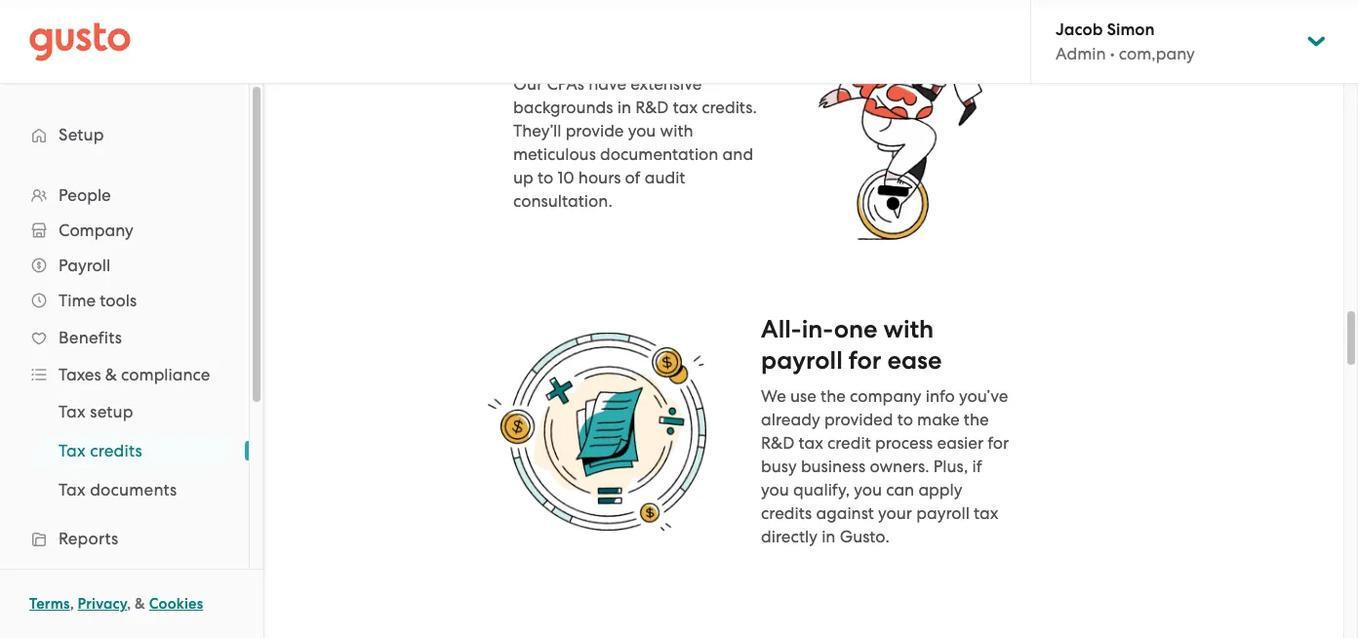 Task type: describe. For each thing, give the bounding box(es) containing it.
taxes & compliance
[[59, 365, 210, 385]]

of
[[625, 168, 641, 188]]

directory
[[96, 568, 166, 588]]

info
[[926, 387, 955, 406]]

for inside we use the company info you've already provided to make the r&d tax credit process easier for busy business owners. plus, if you qualify, you can apply credits against your payroll tax directly in gusto.
[[988, 434, 1009, 453]]

terms , privacy , & cookies
[[29, 595, 203, 613]]

2 horizontal spatial tax
[[974, 504, 999, 524]]

business
[[801, 457, 866, 477]]

app directory
[[59, 568, 166, 588]]

people button
[[20, 178, 229, 213]]

make
[[918, 410, 960, 430]]

company button
[[20, 213, 229, 248]]

directly
[[761, 528, 818, 547]]

reports
[[59, 529, 119, 549]]

time
[[59, 291, 96, 310]]

r&d inside we use the company info you've already provided to make the r&d tax credit process easier for busy business owners. plus, if you qualify, you can apply credits against your payroll tax directly in gusto.
[[761, 434, 795, 453]]

if
[[973, 457, 982, 477]]

1 vertical spatial &
[[135, 595, 145, 613]]

credit
[[828, 434, 871, 453]]

tax for tax setup
[[59, 402, 86, 422]]

against
[[816, 504, 874, 524]]

documents
[[90, 480, 177, 500]]

provided
[[825, 410, 894, 430]]

we
[[761, 387, 786, 406]]

admin
[[1056, 44, 1106, 63]]

meticulous
[[513, 145, 596, 164]]

all-in-one with payroll for ease
[[761, 315, 942, 376]]

time tools
[[59, 291, 137, 310]]

tax setup
[[59, 402, 133, 422]]

to inside our cpas have extensive backgrounds in r&d tax credits. they'll provide you with meticulous documentation and up to 10 hours of audit consultation.
[[538, 168, 554, 188]]

1 vertical spatial tax
[[799, 434, 824, 453]]

payroll button
[[20, 248, 229, 283]]

compliance
[[121, 365, 210, 385]]

your
[[879, 504, 913, 524]]

1 vertical spatial the
[[964, 410, 989, 430]]

and
[[723, 145, 754, 164]]

tax for tax credits
[[59, 441, 86, 461]]

with inside all-in-one with payroll for ease
[[884, 315, 934, 345]]

in-
[[802, 315, 834, 345]]

company
[[850, 387, 922, 406]]

terms
[[29, 595, 70, 613]]

you've
[[959, 387, 1009, 406]]

jacob simon admin • com,pany
[[1056, 20, 1195, 63]]

2 , from the left
[[127, 595, 131, 613]]

privacy link
[[78, 595, 127, 613]]

com,pany
[[1119, 44, 1195, 63]]

our cpas have extensive backgrounds in r&d tax credits. they'll provide you with meticulous documentation and up to 10 hours of audit consultation.
[[513, 75, 757, 211]]

have
[[589, 75, 627, 94]]

privacy
[[78, 595, 127, 613]]

10
[[558, 168, 575, 188]]

extensive
[[631, 75, 702, 94]]

plus,
[[934, 457, 968, 477]]

credits.
[[702, 98, 757, 117]]

& inside 'dropdown button'
[[105, 365, 117, 385]]

tax credits link
[[35, 433, 229, 468]]

1 horizontal spatial you
[[761, 481, 789, 500]]

gusto.
[[840, 528, 890, 547]]



Task type: locate. For each thing, give the bounding box(es) containing it.
documentation
[[600, 145, 719, 164]]

1 vertical spatial tax
[[59, 441, 86, 461]]

people
[[59, 185, 111, 205]]

benefits
[[59, 328, 122, 347]]

1 , from the left
[[70, 595, 74, 613]]

to inside we use the company info you've already provided to make the r&d tax credit process easier for busy business owners. plus, if you qualify, you can apply credits against your payroll tax directly in gusto.
[[898, 410, 913, 430]]

tax inside tax setup link
[[59, 402, 86, 422]]

1 vertical spatial r&d
[[761, 434, 795, 453]]

payroll inside all-in-one with payroll for ease
[[761, 346, 843, 376]]

1 vertical spatial payroll
[[917, 504, 970, 524]]

home image
[[29, 22, 131, 61]]

qualify,
[[793, 481, 850, 500]]

tax down already
[[799, 434, 824, 453]]

tax down taxes
[[59, 402, 86, 422]]

•
[[1110, 44, 1115, 63]]

with up ease
[[884, 315, 934, 345]]

already
[[761, 410, 821, 430]]

in down the against
[[822, 528, 836, 547]]

ease
[[888, 346, 942, 376]]

0 vertical spatial to
[[538, 168, 554, 188]]

app
[[59, 568, 91, 588]]

cpas
[[547, 75, 585, 94]]

jacob
[[1056, 20, 1103, 40]]

list containing tax setup
[[0, 392, 249, 509]]

company
[[59, 221, 133, 240]]

terms link
[[29, 595, 70, 613]]

setup link
[[20, 117, 229, 152]]

payroll down in-
[[761, 346, 843, 376]]

0 horizontal spatial to
[[538, 168, 554, 188]]

audit
[[645, 168, 686, 188]]

list
[[0, 178, 249, 638], [0, 392, 249, 509]]

0 vertical spatial tax
[[673, 98, 698, 117]]

tax documents link
[[35, 472, 229, 508]]

simon
[[1107, 20, 1155, 40]]

, down app at the left bottom of the page
[[70, 595, 74, 613]]

0 horizontal spatial ,
[[70, 595, 74, 613]]

backgrounds
[[513, 98, 613, 117]]

r&d
[[636, 98, 669, 117], [761, 434, 795, 453]]

to left the 10
[[538, 168, 554, 188]]

1 horizontal spatial tax
[[799, 434, 824, 453]]

0 horizontal spatial tax
[[673, 98, 698, 117]]

credits inside tax credits link
[[90, 441, 142, 461]]

you left can on the bottom
[[854, 481, 882, 500]]

payroll
[[59, 256, 110, 275]]

tools
[[100, 291, 137, 310]]

1 horizontal spatial payroll
[[917, 504, 970, 524]]

tax credits
[[59, 441, 142, 461]]

2 list from the top
[[0, 392, 249, 509]]

1 horizontal spatial ,
[[127, 595, 131, 613]]

all-
[[761, 315, 802, 345]]

0 vertical spatial for
[[849, 346, 882, 376]]

r&d up the busy in the right of the page
[[761, 434, 795, 453]]

0 horizontal spatial with
[[660, 121, 694, 141]]

list containing people
[[0, 178, 249, 638]]

consultation.
[[513, 192, 613, 211]]

0 horizontal spatial credits
[[90, 441, 142, 461]]

0 vertical spatial tax
[[59, 402, 86, 422]]

tax inside tax credits link
[[59, 441, 86, 461]]

cookies button
[[149, 592, 203, 616]]

in inside our cpas have extensive backgrounds in r&d tax credits. they'll provide you with meticulous documentation and up to 10 hours of audit consultation.
[[618, 98, 631, 117]]

credits up directly
[[761, 504, 812, 524]]

1 horizontal spatial for
[[988, 434, 1009, 453]]

payroll
[[761, 346, 843, 376], [917, 504, 970, 524]]

0 horizontal spatial r&d
[[636, 98, 669, 117]]

setup
[[59, 125, 104, 144]]

1 horizontal spatial to
[[898, 410, 913, 430]]

1 horizontal spatial the
[[964, 410, 989, 430]]

1 vertical spatial in
[[822, 528, 836, 547]]

1 horizontal spatial in
[[822, 528, 836, 547]]

hours
[[579, 168, 621, 188]]

tax
[[59, 402, 86, 422], [59, 441, 86, 461], [59, 480, 86, 500]]

1 horizontal spatial credits
[[761, 504, 812, 524]]

use
[[791, 387, 817, 406]]

tax down tax credits
[[59, 480, 86, 500]]

1 horizontal spatial with
[[884, 315, 934, 345]]

owners.
[[870, 457, 930, 477]]

with
[[660, 121, 694, 141], [884, 315, 934, 345]]

tax down extensive
[[673, 98, 698, 117]]

the down you've
[[964, 410, 989, 430]]

1 vertical spatial with
[[884, 315, 934, 345]]

1 horizontal spatial &
[[135, 595, 145, 613]]

time tools button
[[20, 283, 229, 318]]

r&d inside our cpas have extensive backgrounds in r&d tax credits. they'll provide you with meticulous documentation and up to 10 hours of audit consultation.
[[636, 98, 669, 117]]

setup
[[90, 402, 133, 422]]

you down the busy in the right of the page
[[761, 481, 789, 500]]

can
[[886, 481, 915, 500]]

0 horizontal spatial in
[[618, 98, 631, 117]]

for right easier
[[988, 434, 1009, 453]]

for down one
[[849, 346, 882, 376]]

taxes & compliance button
[[20, 357, 229, 392]]

cookies
[[149, 595, 203, 613]]

0 horizontal spatial &
[[105, 365, 117, 385]]

app directory link
[[20, 560, 229, 595]]

payroll down apply
[[917, 504, 970, 524]]

0 horizontal spatial for
[[849, 346, 882, 376]]

the right use
[[821, 387, 846, 406]]

tax inside 'tax documents' link
[[59, 480, 86, 500]]

in down have at the top left of page
[[618, 98, 631, 117]]

with up documentation
[[660, 121, 694, 141]]

3 tax from the top
[[59, 480, 86, 500]]

easier
[[937, 434, 984, 453]]

tax down the tax setup at the bottom left
[[59, 441, 86, 461]]

0 vertical spatial payroll
[[761, 346, 843, 376]]

with inside our cpas have extensive backgrounds in r&d tax credits. they'll provide you with meticulous documentation and up to 10 hours of audit consultation.
[[660, 121, 694, 141]]

tax inside our cpas have extensive backgrounds in r&d tax credits. they'll provide you with meticulous documentation and up to 10 hours of audit consultation.
[[673, 98, 698, 117]]

0 horizontal spatial the
[[821, 387, 846, 406]]

tax setup link
[[35, 394, 229, 429]]

taxes
[[59, 365, 101, 385]]

1 list from the top
[[0, 178, 249, 638]]

benefits link
[[20, 320, 229, 355]]

2 vertical spatial tax
[[59, 480, 86, 500]]

the
[[821, 387, 846, 406], [964, 410, 989, 430]]

we use the company info you've already provided to make the r&d tax credit process easier for busy business owners. plus, if you qualify, you can apply credits against your payroll tax directly in gusto.
[[761, 387, 1009, 547]]

to up process
[[898, 410, 913, 430]]

payroll inside we use the company info you've already provided to make the r&d tax credit process easier for busy business owners. plus, if you qualify, you can apply credits against your payroll tax directly in gusto.
[[917, 504, 970, 524]]

tax documents
[[59, 480, 177, 500]]

in inside we use the company info you've already provided to make the r&d tax credit process easier for busy business owners. plus, if you qualify, you can apply credits against your payroll tax directly in gusto.
[[822, 528, 836, 547]]

0 vertical spatial r&d
[[636, 98, 669, 117]]

gusto navigation element
[[0, 84, 249, 638]]

they'll
[[513, 121, 562, 141]]

0 vertical spatial with
[[660, 121, 694, 141]]

provide
[[566, 121, 624, 141]]

tax down the if
[[974, 504, 999, 524]]

you
[[628, 121, 656, 141], [761, 481, 789, 500], [854, 481, 882, 500]]

up
[[513, 168, 534, 188]]

0 horizontal spatial payroll
[[761, 346, 843, 376]]

tax for tax documents
[[59, 480, 86, 500]]

our
[[513, 75, 543, 94]]

2 horizontal spatial you
[[854, 481, 882, 500]]

r&d down extensive
[[636, 98, 669, 117]]

0 vertical spatial in
[[618, 98, 631, 117]]

0 vertical spatial the
[[821, 387, 846, 406]]

& right taxes
[[105, 365, 117, 385]]

in
[[618, 98, 631, 117], [822, 528, 836, 547]]

tax
[[673, 98, 698, 117], [799, 434, 824, 453], [974, 504, 999, 524]]

1 vertical spatial to
[[898, 410, 913, 430]]

,
[[70, 595, 74, 613], [127, 595, 131, 613]]

1 horizontal spatial r&d
[[761, 434, 795, 453]]

one
[[834, 315, 878, 345]]

1 vertical spatial for
[[988, 434, 1009, 453]]

2 tax from the top
[[59, 441, 86, 461]]

for inside all-in-one with payroll for ease
[[849, 346, 882, 376]]

credits
[[90, 441, 142, 461], [761, 504, 812, 524]]

0 vertical spatial &
[[105, 365, 117, 385]]

0 horizontal spatial you
[[628, 121, 656, 141]]

apply
[[919, 481, 963, 500]]

reports link
[[20, 521, 229, 556]]

credits up tax documents
[[90, 441, 142, 461]]

you inside our cpas have extensive backgrounds in r&d tax credits. they'll provide you with meticulous documentation and up to 10 hours of audit consultation.
[[628, 121, 656, 141]]

1 tax from the top
[[59, 402, 86, 422]]

& down directory
[[135, 595, 145, 613]]

0 vertical spatial credits
[[90, 441, 142, 461]]

process
[[875, 434, 933, 453]]

, down directory
[[127, 595, 131, 613]]

busy
[[761, 457, 797, 477]]

you up documentation
[[628, 121, 656, 141]]

credits inside we use the company info you've already provided to make the r&d tax credit process easier for busy business owners. plus, if you qualify, you can apply credits against your payroll tax directly in gusto.
[[761, 504, 812, 524]]

&
[[105, 365, 117, 385], [135, 595, 145, 613]]

1 vertical spatial credits
[[761, 504, 812, 524]]

2 vertical spatial tax
[[974, 504, 999, 524]]



Task type: vqa. For each thing, say whether or not it's contained in the screenshot.
,
yes



